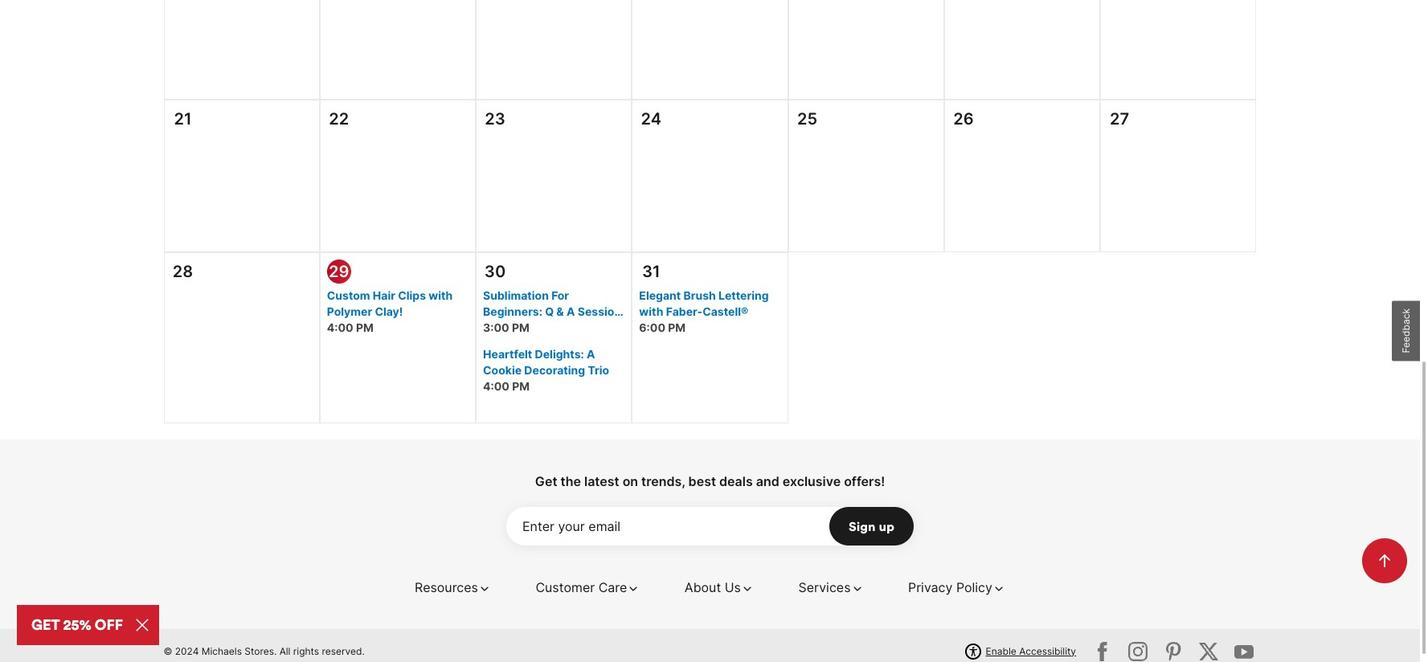 Task type: describe. For each thing, give the bounding box(es) containing it.
for
[[552, 289, 569, 303]]

1 3 from the left
[[483, 321, 491, 335]]

up
[[879, 518, 895, 534]]

beginners:
[[483, 305, 543, 319]]

services
[[799, 580, 851, 596]]

session
[[578, 305, 622, 319]]

michaels
[[202, 645, 242, 658]]

q
[[545, 305, 554, 319]]

pm inside "heartfelt delights: a cookie decorating trio 4:00 pm"
[[512, 379, 530, 393]]

best
[[689, 473, 716, 489]]

stores.
[[245, 645, 277, 658]]

youtube image
[[1231, 639, 1257, 663]]

2024
[[175, 645, 199, 658]]

&
[[557, 305, 564, 319]]

get
[[535, 473, 558, 489]]

26
[[954, 110, 974, 129]]

31
[[642, 262, 661, 282]]

3:00
[[483, 321, 510, 335]]

21
[[174, 110, 192, 129]]

with for 31
[[640, 305, 664, 319]]

clay!
[[375, 305, 403, 319]]

deals
[[720, 473, 753, 489]]

castell®
[[703, 305, 749, 319]]

trio
[[588, 363, 610, 377]]

list for 22
[[321, 131, 475, 139]]

exclusive
[[783, 473, 841, 489]]

privacy
[[909, 580, 953, 596]]

customer
[[536, 580, 595, 596]]

4:00 inside 29 custom hair clips with polymer clay! 4:00 pm
[[327, 321, 354, 335]]

brush
[[684, 289, 716, 303]]

3 twitter image from the left
[[1196, 639, 1222, 663]]

23
[[485, 110, 506, 129]]

6:00
[[640, 321, 666, 335]]

enable
[[986, 645, 1017, 658]]

elegant
[[640, 289, 681, 303]]

lettering
[[719, 289, 769, 303]]

delights:
[[535, 347, 584, 361]]

22
[[329, 110, 349, 129]]

a inside sublimation for beginners: q & a session 3 of 3
[[567, 305, 575, 319]]

cookie
[[483, 363, 522, 377]]

faber-
[[666, 305, 703, 319]]

24
[[641, 110, 662, 129]]

list for 21
[[164, 131, 319, 139]]

list containing 28
[[164, 253, 1257, 424]]

sign up
[[849, 518, 895, 534]]

customer care button
[[536, 578, 640, 597]]

Enter your email field
[[507, 507, 914, 546]]

4:00 inside "heartfelt delights: a cookie decorating trio 4:00 pm"
[[483, 379, 510, 393]]

27
[[1111, 110, 1130, 129]]

us
[[725, 580, 741, 596]]

privacy policy button
[[909, 578, 1006, 597]]

a inside "heartfelt delights: a cookie decorating trio 4:00 pm"
[[587, 347, 595, 361]]

get the latest on trends, best deals and exclusive offers!
[[535, 473, 885, 489]]

pm inside 31 elegant brush lettering with faber-castell® 6:00 pm
[[668, 321, 686, 335]]

accessibility
[[1020, 645, 1077, 658]]



Task type: locate. For each thing, give the bounding box(es) containing it.
0 horizontal spatial a
[[567, 305, 575, 319]]

sign up button
[[830, 507, 914, 546]]

pm down polymer
[[356, 321, 374, 335]]

the
[[561, 473, 581, 489]]

pm down cookie
[[512, 379, 530, 393]]

heartfelt
[[483, 347, 533, 361]]

4:00
[[327, 321, 354, 335], [483, 379, 510, 393]]

1 horizontal spatial with
[[640, 305, 664, 319]]

pm inside 29 custom hair clips with polymer clay! 4:00 pm
[[356, 321, 374, 335]]

policy
[[957, 580, 993, 596]]

list containing 21
[[164, 100, 1257, 253]]

sublimation
[[483, 289, 549, 303]]

28
[[173, 262, 193, 282]]

29
[[329, 262, 349, 282]]

reserved.
[[322, 645, 365, 658]]

a up trio
[[587, 347, 595, 361]]

0 vertical spatial a
[[567, 305, 575, 319]]

2 horizontal spatial twitter image
[[1196, 639, 1222, 663]]

trends,
[[642, 473, 686, 489]]

privacy policy
[[909, 580, 993, 596]]

4:00 down cookie
[[483, 379, 510, 393]]

about
[[685, 580, 721, 596]]

0 vertical spatial with
[[429, 289, 453, 303]]

1 vertical spatial a
[[587, 347, 595, 361]]

0 horizontal spatial 4:00
[[327, 321, 354, 335]]

latest
[[585, 473, 620, 489]]

list for 25
[[789, 131, 944, 139]]

3:00 pm
[[483, 321, 530, 335]]

0 vertical spatial 4:00
[[327, 321, 354, 335]]

© 2024 michaels stores. all rights reserved.
[[164, 645, 365, 658]]

all
[[280, 645, 291, 658]]

list for 28
[[164, 284, 319, 292]]

twitter image
[[1090, 639, 1116, 663], [1125, 639, 1151, 663], [1196, 639, 1222, 663]]

1 vertical spatial 4:00
[[483, 379, 510, 393]]

1 horizontal spatial a
[[587, 347, 595, 361]]

and
[[756, 473, 780, 489]]

twitter image left twitter image
[[1125, 639, 1151, 663]]

customer care
[[536, 580, 627, 596]]

3 left of
[[483, 321, 491, 335]]

1 horizontal spatial 3
[[507, 321, 515, 335]]

resources
[[415, 580, 478, 596]]

31 elegant brush lettering with faber-castell® 6:00 pm
[[640, 262, 769, 335]]

care
[[599, 580, 627, 596]]

1 horizontal spatial twitter image
[[1125, 639, 1151, 663]]

rights
[[293, 645, 319, 658]]

clips
[[398, 289, 426, 303]]

offers!
[[844, 473, 885, 489]]

sign
[[849, 518, 876, 534]]

©
[[164, 645, 172, 658]]

with for 29
[[429, 289, 453, 303]]

enable accessibility
[[986, 645, 1077, 658]]

1 twitter image from the left
[[1090, 639, 1116, 663]]

twitter image
[[1161, 639, 1186, 663]]

of
[[493, 321, 505, 335]]

2 3 from the left
[[507, 321, 515, 335]]

custom
[[327, 289, 370, 303]]

a right &
[[567, 305, 575, 319]]

2 twitter image from the left
[[1125, 639, 1151, 663]]

a
[[567, 305, 575, 319], [587, 347, 595, 361]]

0 horizontal spatial 3
[[483, 321, 491, 335]]

4:00 down polymer
[[327, 321, 354, 335]]

decorating
[[525, 363, 586, 377]]

0 horizontal spatial with
[[429, 289, 453, 303]]

on
[[623, 473, 639, 489]]

list for 23
[[477, 131, 631, 139]]

29 custom hair clips with polymer clay! 4:00 pm
[[327, 262, 453, 335]]

0 horizontal spatial twitter image
[[1090, 639, 1116, 663]]

twitter image left youtube image at bottom right
[[1196, 639, 1222, 663]]

30
[[485, 262, 506, 282]]

polymer
[[327, 305, 372, 319]]

1 vertical spatial with
[[640, 305, 664, 319]]

with right clips
[[429, 289, 453, 303]]

resources button
[[415, 578, 491, 597]]

list for 30
[[477, 284, 631, 399]]

with up 6:00
[[640, 305, 664, 319]]

with
[[429, 289, 453, 303], [640, 305, 664, 319]]

heartfelt delights: a cookie decorating trio 4:00 pm
[[483, 347, 610, 393]]

about us button
[[685, 578, 754, 597]]

with inside 29 custom hair clips with polymer clay! 4:00 pm
[[429, 289, 453, 303]]

3 right of
[[507, 321, 515, 335]]

1 horizontal spatial 4:00
[[483, 379, 510, 393]]

with inside 31 elegant brush lettering with faber-castell® 6:00 pm
[[640, 305, 664, 319]]

pm down beginners:
[[512, 321, 530, 335]]

3
[[483, 321, 491, 335], [507, 321, 515, 335]]

list containing sublimation for beginners: q & a session 3 of 3
[[477, 284, 631, 399]]

pm
[[356, 321, 374, 335], [512, 321, 530, 335], [668, 321, 686, 335], [512, 379, 530, 393]]

sublimation for beginners: q & a session 3 of 3
[[483, 289, 622, 335]]

about us
[[685, 580, 741, 596]]

hair
[[373, 289, 396, 303]]

twitter image right the accessibility
[[1090, 639, 1116, 663]]

25
[[798, 110, 818, 129]]

pm down faber-
[[668, 321, 686, 335]]

list
[[164, 0, 1257, 100], [164, 100, 1257, 253], [164, 131, 319, 139], [321, 131, 475, 139], [477, 131, 631, 139], [789, 131, 944, 139], [164, 253, 1257, 424], [164, 284, 319, 292], [477, 284, 631, 399]]

services button
[[799, 578, 864, 597]]



Task type: vqa. For each thing, say whether or not it's contained in the screenshot.
6:00
yes



